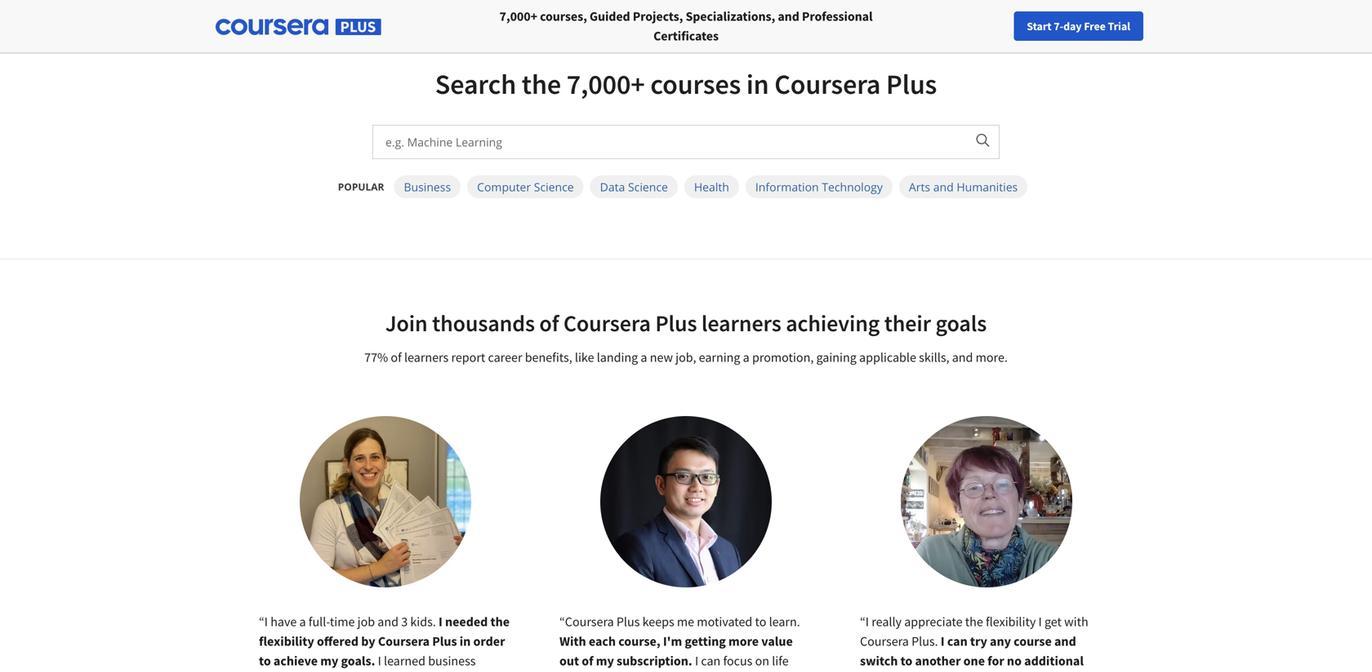 Task type: locate. For each thing, give the bounding box(es) containing it.
and right arts
[[934, 179, 954, 195]]

7,000+ down guided
[[567, 67, 645, 102]]

i inside i can try any course and switch to another one for no additiona
[[941, 634, 945, 650]]

learners down 'join' in the left of the page
[[404, 350, 449, 366]]

computer science button
[[467, 176, 584, 199]]

courses
[[651, 67, 741, 102]]

0 vertical spatial information
[[756, 179, 819, 195]]

i have a full-time job and 3 kids.
[[265, 614, 439, 631]]

7,000+ left courses,
[[500, 8, 538, 25]]

1 horizontal spatial information technology
[[756, 179, 883, 195]]

1 vertical spatial in
[[460, 634, 471, 650]]

of right 77%
[[391, 350, 402, 366]]

to inside coursera plus keeps me motivated to learn. with each course, i'm getting more value out of my subscription.
[[755, 614, 767, 631]]

getting
[[685, 634, 726, 650]]

have
[[271, 614, 297, 631]]

0 vertical spatial the
[[522, 67, 561, 102]]

None search field
[[225, 10, 617, 43]]

i
[[265, 614, 268, 631], [439, 614, 443, 631], [941, 634, 945, 650]]

1 vertical spatial information technology
[[47, 255, 175, 270]]

a left 'new'
[[641, 350, 647, 366]]

0 horizontal spatial learners
[[404, 350, 449, 366]]

0 vertical spatial 7,000+
[[500, 8, 538, 25]]

0 horizontal spatial information
[[47, 255, 111, 270]]

coursera
[[775, 67, 881, 102], [564, 309, 651, 338], [565, 614, 614, 631], [378, 634, 430, 650]]

humanities
[[957, 179, 1018, 195]]

science for computer science
[[534, 179, 574, 195]]

and right skills,
[[952, 350, 973, 366]]

1 horizontal spatial learners
[[702, 309, 782, 338]]

any
[[990, 634, 1011, 650]]

2 science from the left
[[628, 179, 668, 195]]

new
[[650, 350, 673, 366]]

of up benefits,
[[539, 309, 559, 338]]

time
[[330, 614, 355, 631]]

0 horizontal spatial science
[[534, 179, 574, 195]]

2 horizontal spatial of
[[582, 654, 594, 670]]

0 horizontal spatial my
[[320, 654, 338, 670]]

and inside i can try any course and switch to another one for no additiona
[[1055, 634, 1077, 650]]

benefits,
[[525, 350, 572, 366]]

and
[[778, 8, 800, 25], [934, 179, 954, 195], [952, 350, 973, 366], [378, 614, 399, 631], [1055, 634, 1077, 650]]

1 horizontal spatial to
[[755, 614, 767, 631]]

coursera plus image
[[216, 19, 382, 35]]

promotion,
[[752, 350, 814, 366]]

guided
[[590, 8, 630, 25]]

science
[[534, 179, 574, 195], [628, 179, 668, 195]]

a inside dropdown button
[[75, 48, 81, 64]]

to right 'switch'
[[901, 654, 913, 670]]

1 vertical spatial technology
[[114, 255, 175, 270]]

subscription.
[[617, 654, 693, 670]]

the right search
[[522, 67, 561, 102]]

and right course
[[1055, 634, 1077, 650]]

coursera inside i needed the flexibility offered by coursera plus in order to achieve my goals.
[[378, 634, 430, 650]]

1 vertical spatial the
[[491, 614, 510, 631]]

computer science
[[477, 179, 574, 195]]

offered
[[317, 634, 359, 650]]

i right the "kids."
[[439, 614, 443, 631]]

i needed the flexibility offered by coursera plus in order to achieve my goals.
[[259, 614, 510, 670]]

0 horizontal spatial in
[[460, 634, 471, 650]]

coursera down 3
[[378, 634, 430, 650]]

1 horizontal spatial in
[[747, 67, 769, 102]]

1 horizontal spatial of
[[539, 309, 559, 338]]

coursera inside coursera plus keeps me motivated to learn. with each course, i'm getting more value out of my subscription.
[[565, 614, 614, 631]]

i left can
[[941, 634, 945, 650]]

1 horizontal spatial my
[[596, 654, 614, 670]]

my down offered
[[320, 654, 338, 670]]

new
[[1170, 19, 1191, 33]]

0 horizontal spatial i
[[265, 614, 268, 631]]

to left learn.
[[755, 614, 767, 631]]

1 science from the left
[[534, 179, 574, 195]]

science inside button
[[534, 179, 574, 195]]

technology inside popup button
[[114, 255, 175, 270]]

3
[[401, 614, 408, 631]]

keeps
[[643, 614, 675, 631]]

1 horizontal spatial 7,000+
[[567, 67, 645, 102]]

earning
[[699, 350, 741, 366]]

find
[[1122, 19, 1143, 33]]

goals.
[[341, 654, 375, 670]]

day
[[1064, 19, 1082, 33]]

0 horizontal spatial 7,000+
[[500, 8, 538, 25]]

0 horizontal spatial the
[[491, 614, 510, 631]]

0 horizontal spatial of
[[391, 350, 402, 366]]

0 vertical spatial of
[[539, 309, 559, 338]]

to down flexibility
[[259, 654, 271, 670]]

1 vertical spatial learners
[[404, 350, 449, 366]]

Search the 7,000+ courses in Coursera Plus text field
[[373, 126, 965, 158]]

to
[[755, 614, 767, 631], [259, 654, 271, 670], [901, 654, 913, 670]]

free
[[1084, 19, 1106, 33]]

earn a degree button
[[28, 43, 296, 69]]

and left professional
[[778, 8, 800, 25]]

coursera up landing
[[564, 309, 651, 338]]

flexibility
[[259, 634, 314, 650]]

report
[[451, 350, 485, 366]]

degree
[[84, 48, 123, 64]]

gaining
[[817, 350, 857, 366]]

course
[[1014, 634, 1052, 650]]

in down needed
[[460, 634, 471, 650]]

of right out
[[582, 654, 594, 670]]

2 vertical spatial of
[[582, 654, 594, 670]]

1 vertical spatial information
[[47, 255, 111, 270]]

a
[[75, 48, 81, 64], [641, 350, 647, 366], [743, 350, 750, 366], [299, 614, 306, 631]]

out
[[560, 654, 579, 670]]

0 vertical spatial information technology
[[756, 179, 883, 195]]

my
[[320, 654, 338, 670], [596, 654, 614, 670]]

1 horizontal spatial the
[[522, 67, 561, 102]]

0 horizontal spatial information technology
[[47, 255, 175, 270]]

learners up earning
[[702, 309, 782, 338]]

science right data at the left
[[628, 179, 668, 195]]

search
[[435, 67, 516, 102]]

i inside i needed the flexibility offered by coursera plus in order to achieve my goals.
[[439, 614, 443, 631]]

i for can
[[941, 634, 945, 650]]

1 horizontal spatial science
[[628, 179, 668, 195]]

professional
[[802, 8, 873, 25]]

1 vertical spatial of
[[391, 350, 402, 366]]

science right 'computer'
[[534, 179, 574, 195]]

0 vertical spatial technology
[[822, 179, 883, 195]]

group
[[27, 0, 1063, 654]]

menu item
[[295, 0, 1063, 654]]

explore menu element
[[28, 0, 296, 508]]

0 horizontal spatial technology
[[114, 255, 175, 270]]

and inside 7,000+ courses, guided projects, specializations, and professional certificates
[[778, 8, 800, 25]]

in
[[747, 67, 769, 102], [460, 634, 471, 650]]

one
[[964, 654, 985, 670]]

7,000+ courses, guided projects, specializations, and professional certificates
[[500, 8, 873, 44]]

plus inside i needed the flexibility offered by coursera plus in order to achieve my goals.
[[432, 634, 457, 650]]

by
[[361, 634, 375, 650]]

2 horizontal spatial to
[[901, 654, 913, 670]]

start
[[1027, 19, 1052, 33]]

of inside coursera plus keeps me motivated to learn. with each course, i'm getting more value out of my subscription.
[[582, 654, 594, 670]]

coursera up each
[[565, 614, 614, 631]]

science inside button
[[628, 179, 668, 195]]

my down each
[[596, 654, 614, 670]]

needed
[[445, 614, 488, 631]]

my inside coursera plus keeps me motivated to learn. with each course, i'm getting more value out of my subscription.
[[596, 654, 614, 670]]

1 horizontal spatial information
[[756, 179, 819, 195]]

0 vertical spatial in
[[747, 67, 769, 102]]

information technology button
[[746, 176, 893, 199]]

data science button
[[590, 176, 678, 199]]

0 horizontal spatial to
[[259, 654, 271, 670]]

1 horizontal spatial i
[[439, 614, 443, 631]]

in right courses
[[747, 67, 769, 102]]

i'm
[[663, 634, 682, 650]]

a right 'earn' at left top
[[75, 48, 81, 64]]

the up order
[[491, 614, 510, 631]]

1 horizontal spatial technology
[[822, 179, 883, 195]]

2 horizontal spatial i
[[941, 634, 945, 650]]

i can try any course and switch to another one for no additiona
[[860, 634, 1084, 670]]

technology
[[822, 179, 883, 195], [114, 255, 175, 270]]

find your new career
[[1122, 19, 1225, 33]]

the
[[522, 67, 561, 102], [491, 614, 510, 631]]

courses,
[[540, 8, 587, 25]]

information inside popup button
[[47, 255, 111, 270]]

find your new career link
[[1114, 16, 1233, 37]]

i left have in the bottom left of the page
[[265, 614, 268, 631]]

in inside i needed the flexibility offered by coursera plus in order to achieve my goals.
[[460, 634, 471, 650]]

1 my from the left
[[320, 654, 338, 670]]

2 my from the left
[[596, 654, 614, 670]]

7-
[[1054, 19, 1064, 33]]

1 vertical spatial 7,000+
[[567, 67, 645, 102]]

data science
[[600, 179, 668, 195]]



Task type: vqa. For each thing, say whether or not it's contained in the screenshot.
the rightmost "7,000+"
yes



Task type: describe. For each thing, give the bounding box(es) containing it.
trial
[[1108, 19, 1131, 33]]

join
[[385, 309, 428, 338]]

no
[[1007, 654, 1022, 670]]

can
[[947, 634, 968, 650]]

for
[[988, 654, 1005, 670]]

health button
[[684, 176, 739, 199]]

information inside button
[[756, 179, 819, 195]]

learner image abigail p. image
[[300, 417, 471, 588]]

your
[[1146, 19, 1167, 33]]

thousands
[[432, 309, 535, 338]]

business button
[[394, 176, 461, 199]]

course,
[[619, 634, 661, 650]]

a right earning
[[743, 350, 750, 366]]

order
[[473, 634, 505, 650]]

achieving
[[786, 309, 880, 338]]

data
[[600, 179, 625, 195]]

certificates
[[654, 28, 719, 44]]

77% of learners report career benefits, like landing a new job, earning a promotion, gaining applicable skills, and more.
[[364, 350, 1008, 366]]

landing
[[597, 350, 638, 366]]

learn.
[[769, 614, 800, 631]]

77%
[[364, 350, 388, 366]]

skills,
[[919, 350, 950, 366]]

coursera plus keeps me motivated to learn. with each course, i'm getting more value out of my subscription.
[[560, 614, 800, 670]]

plus inside coursera plus keeps me motivated to learn. with each course, i'm getting more value out of my subscription.
[[617, 614, 640, 631]]

applicable
[[859, 350, 917, 366]]

earn a degree
[[47, 48, 123, 64]]

value
[[762, 634, 793, 650]]

health
[[694, 179, 729, 195]]

kids.
[[410, 614, 436, 631]]

with
[[560, 634, 586, 650]]

earn
[[47, 48, 72, 64]]

like
[[575, 350, 594, 366]]

the inside i needed the flexibility offered by coursera plus in order to achieve my goals.
[[491, 614, 510, 631]]

arts and humanities button
[[899, 176, 1028, 199]]

group containing earn a degree
[[27, 0, 1063, 654]]

switch
[[860, 654, 898, 670]]

career
[[1193, 19, 1225, 33]]

learner image inés k. image
[[901, 417, 1073, 588]]

learner image shi jie f. image
[[600, 417, 772, 588]]

each
[[589, 634, 616, 650]]

job,
[[676, 350, 696, 366]]

start 7-day free trial button
[[1014, 11, 1144, 41]]

arts
[[909, 179, 931, 195]]

achieve
[[274, 654, 318, 670]]

information technology inside popup button
[[47, 255, 175, 270]]

job
[[358, 614, 375, 631]]

i for have
[[265, 614, 268, 631]]

projects,
[[633, 8, 683, 25]]

more.
[[976, 350, 1008, 366]]

7,000+ inside 7,000+ courses, guided projects, specializations, and professional certificates
[[500, 8, 538, 25]]

their
[[885, 309, 931, 338]]

another
[[915, 654, 961, 670]]

technology inside button
[[822, 179, 883, 195]]

popular
[[338, 180, 384, 194]]

try
[[970, 634, 988, 650]]

science for data science
[[628, 179, 668, 195]]

0 vertical spatial learners
[[702, 309, 782, 338]]

arts and humanities
[[909, 179, 1018, 195]]

to inside i needed the flexibility offered by coursera plus in order to achieve my goals.
[[259, 654, 271, 670]]

me
[[677, 614, 694, 631]]

to inside i can try any course and switch to another one for no additiona
[[901, 654, 913, 670]]

join thousands of coursera plus learners achieving their goals
[[385, 309, 987, 338]]

motivated
[[697, 614, 753, 631]]

and left 3
[[378, 614, 399, 631]]

my inside i needed the flexibility offered by coursera plus in order to achieve my goals.
[[320, 654, 338, 670]]

and inside button
[[934, 179, 954, 195]]

start 7-day free trial
[[1027, 19, 1131, 33]]

career
[[488, 350, 522, 366]]

full-
[[309, 614, 330, 631]]

i for needed
[[439, 614, 443, 631]]

computer
[[477, 179, 531, 195]]

goals
[[936, 309, 987, 338]]

information technology button
[[28, 250, 296, 275]]

information technology inside button
[[756, 179, 883, 195]]

more
[[729, 634, 759, 650]]

coursera down professional
[[775, 67, 881, 102]]

specializations,
[[686, 8, 775, 25]]

a left full-
[[299, 614, 306, 631]]

search the 7,000+ courses in coursera plus
[[435, 67, 937, 102]]



